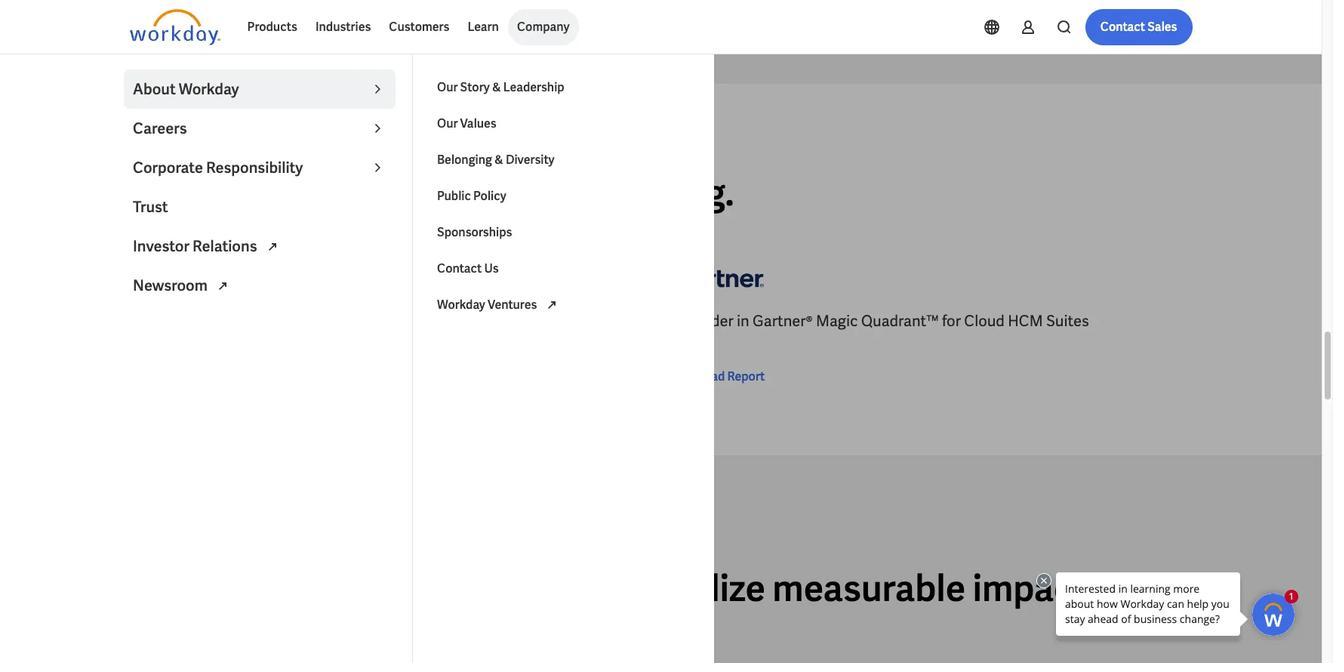 Task type: describe. For each thing, give the bounding box(es) containing it.
industries button
[[307, 9, 380, 45]]

careers button
[[124, 109, 396, 148]]

customers
[[389, 19, 450, 35]]

contact for contact sales
[[1101, 19, 1146, 35]]

a for a leader in gartner® magic quadrant™ for cloud hcm suites
[[673, 311, 684, 331]]

leader
[[162, 169, 265, 216]]

our for our values
[[437, 116, 458, 131]]

ventures
[[488, 297, 537, 313]]

contact sales
[[1101, 19, 1178, 35]]

corporate responsibility
[[133, 158, 303, 177]]

opens in a new tab image for newsroom
[[214, 277, 232, 296]]

3 for from the left
[[943, 311, 961, 331]]

contact us link
[[428, 251, 700, 287]]

2 for from the left
[[531, 311, 550, 331]]

what analysts say
[[130, 133, 238, 147]]

corporate responsibility button
[[124, 148, 396, 187]]

newsroom link
[[124, 266, 396, 305]]

a leader in 2023 gartner® magic quadrant™ for cloud erp for service- centric enterprises
[[130, 311, 609, 352]]

responsibility
[[206, 158, 303, 177]]

sponsorships
[[437, 224, 512, 240]]

read report
[[697, 369, 765, 385]]

careers
[[133, 119, 187, 138]]

quadrant™ inside 'a leader in 2023 gartner® magic quadrant™ for cloud erp for service- centric enterprises'
[[354, 311, 431, 331]]

workday inside dropdown button
[[179, 79, 239, 99]]

report
[[728, 369, 765, 385]]

companies across all industries realize measurable impact.
[[130, 565, 1097, 612]]

values
[[460, 116, 497, 131]]

company
[[517, 19, 570, 35]]

public policy
[[437, 188, 507, 204]]

belonging
[[437, 152, 492, 168]]

our story & leadership link
[[428, 69, 700, 106]]

say
[[219, 133, 238, 147]]

go to the homepage image
[[130, 9, 220, 45]]

finance,
[[310, 169, 441, 216]]

what
[[130, 133, 161, 147]]

in for finance,
[[272, 169, 303, 216]]

trust
[[133, 197, 168, 217]]

magic inside 'a leader in 2023 gartner® magic quadrant™ for cloud erp for service- centric enterprises'
[[308, 311, 350, 331]]

public policy link
[[428, 178, 700, 214]]

2 cloud from the left
[[965, 311, 1005, 331]]

corporate
[[133, 158, 203, 177]]

leader for a leader in 2023 gartner® magic quadrant™ for cloud erp for service- centric enterprises
[[143, 311, 190, 331]]

contact us
[[437, 261, 499, 276]]

sponsorships link
[[428, 214, 700, 251]]

industries
[[316, 19, 371, 35]]

in for gartner®
[[737, 311, 750, 331]]

analysts
[[163, 133, 216, 147]]

belonging & diversity link
[[428, 142, 700, 178]]

learn
[[468, 19, 499, 35]]

centric
[[130, 333, 180, 352]]

about workday button
[[124, 69, 396, 109]]

measurable
[[773, 565, 966, 612]]

hcm
[[1008, 311, 1043, 331]]

our values link
[[428, 106, 700, 142]]

2 quadrant™ from the left
[[862, 311, 939, 331]]

investor
[[133, 236, 190, 256]]

contact sales link
[[1086, 9, 1193, 45]]

in for 2023
[[193, 311, 206, 331]]

hr,
[[448, 169, 506, 216]]

belonging & diversity
[[437, 152, 555, 168]]

gartner image for gartner®
[[673, 256, 764, 299]]

our story & leadership
[[437, 79, 565, 95]]

1 for from the left
[[435, 311, 454, 331]]

workday ventures link
[[428, 287, 700, 324]]

suites
[[1047, 311, 1090, 331]]



Task type: locate. For each thing, give the bounding box(es) containing it.
gartner® inside 'a leader in 2023 gartner® magic quadrant™ for cloud erp for service- centric enterprises'
[[245, 311, 305, 331]]

cloud
[[457, 311, 497, 331], [965, 311, 1005, 331]]

enterprises
[[183, 333, 262, 352]]

sales
[[1148, 19, 1178, 35]]

for
[[435, 311, 454, 331], [531, 311, 550, 331], [943, 311, 961, 331]]

planning.
[[582, 169, 734, 216]]

1 horizontal spatial in
[[272, 169, 303, 216]]

in up investor relations link
[[272, 169, 303, 216]]

contact for contact us
[[437, 261, 482, 276]]

1 horizontal spatial for
[[531, 311, 550, 331]]

0 horizontal spatial for
[[435, 311, 454, 331]]

0 horizontal spatial magic
[[308, 311, 350, 331]]

policy
[[474, 188, 507, 204]]

products
[[247, 19, 297, 35]]

quadrant™
[[354, 311, 431, 331], [862, 311, 939, 331]]

in inside 'a leader in 2023 gartner® magic quadrant™ for cloud erp for service- centric enterprises'
[[193, 311, 206, 331]]

a up "centric"
[[130, 311, 140, 331]]

0 vertical spatial our
[[437, 79, 458, 95]]

2 gartner® from the left
[[753, 311, 813, 331]]

1 horizontal spatial gartner®
[[753, 311, 813, 331]]

about workday
[[133, 79, 239, 99]]

0 horizontal spatial in
[[193, 311, 206, 331]]

0 vertical spatial workday
[[179, 79, 239, 99]]

0 horizontal spatial gartner®
[[245, 311, 305, 331]]

workday
[[179, 79, 239, 99], [437, 297, 486, 313]]

gartner®
[[245, 311, 305, 331], [753, 311, 813, 331]]

1 horizontal spatial opens in a new tab image
[[263, 238, 281, 256]]

0 horizontal spatial opens in a new tab image
[[214, 277, 232, 296]]

workday down contact us
[[437, 297, 486, 313]]

0 horizontal spatial gartner image
[[130, 256, 220, 299]]

a leader in finance, hr, and planning.
[[130, 169, 734, 216]]

company button
[[508, 9, 579, 45]]

gartner® up report
[[753, 311, 813, 331]]

trust link
[[124, 187, 396, 227]]

for down contact us
[[435, 311, 454, 331]]

newsroom
[[133, 276, 211, 295]]

workday ventures
[[437, 297, 540, 313]]

opens in a new tab image inside investor relations link
[[263, 238, 281, 256]]

opens in a new tab image
[[263, 238, 281, 256], [214, 277, 232, 296]]

leader inside 'a leader in 2023 gartner® magic quadrant™ for cloud erp for service- centric enterprises'
[[143, 311, 190, 331]]

2023
[[209, 311, 242, 331]]

1 vertical spatial workday
[[437, 297, 486, 313]]

about
[[133, 79, 176, 99]]

1 vertical spatial contact
[[437, 261, 482, 276]]

for right erp
[[531, 311, 550, 331]]

customers button
[[380, 9, 459, 45]]

opens in a new tab image for investor relations
[[263, 238, 281, 256]]

0 horizontal spatial quadrant™
[[354, 311, 431, 331]]

1 horizontal spatial quadrant™
[[862, 311, 939, 331]]

our left 'values'
[[437, 116, 458, 131]]

our values
[[437, 116, 497, 131]]

relations
[[193, 236, 257, 256]]

in left 2023
[[193, 311, 206, 331]]

erp
[[500, 311, 528, 331]]

in
[[272, 169, 303, 216], [193, 311, 206, 331], [737, 311, 750, 331]]

us
[[484, 261, 499, 276]]

our for our story & leadership
[[437, 79, 458, 95]]

&
[[492, 79, 501, 95], [495, 152, 504, 168]]

a down what
[[130, 169, 155, 216]]

0 horizontal spatial contact
[[437, 261, 482, 276]]

leadership
[[504, 79, 565, 95]]

across
[[323, 565, 433, 612]]

cloud left hcm
[[965, 311, 1005, 331]]

0 vertical spatial contact
[[1101, 19, 1146, 35]]

diversity
[[506, 152, 555, 168]]

leader for a leader in gartner® magic quadrant™ for cloud hcm suites
[[687, 311, 734, 331]]

contact left sales
[[1101, 19, 1146, 35]]

0 horizontal spatial leader
[[143, 311, 190, 331]]

leader up "centric"
[[143, 311, 190, 331]]

1 horizontal spatial contact
[[1101, 19, 1146, 35]]

2 our from the top
[[437, 116, 458, 131]]

0 horizontal spatial cloud
[[457, 311, 497, 331]]

1 gartner image from the left
[[130, 256, 220, 299]]

& left diversity
[[495, 152, 504, 168]]

read report link
[[673, 368, 765, 386]]

a for a leader in 2023 gartner® magic quadrant™ for cloud erp for service- centric enterprises
[[130, 311, 140, 331]]

a up read report link
[[673, 311, 684, 331]]

opens in a new tab image inside newsroom link
[[214, 277, 232, 296]]

gartner® down newsroom link
[[245, 311, 305, 331]]

0 horizontal spatial workday
[[179, 79, 239, 99]]

1 horizontal spatial workday
[[437, 297, 486, 313]]

1 magic from the left
[[308, 311, 350, 331]]

1 cloud from the left
[[457, 311, 497, 331]]

impact.
[[973, 565, 1097, 612]]

for left hcm
[[943, 311, 961, 331]]

investor relations link
[[124, 227, 396, 266]]

opens in a new tab image up newsroom link
[[263, 238, 281, 256]]

1 horizontal spatial gartner image
[[673, 256, 764, 299]]

cloud inside 'a leader in 2023 gartner® magic quadrant™ for cloud erp for service- centric enterprises'
[[457, 311, 497, 331]]

and
[[513, 169, 575, 216]]

2 leader from the left
[[687, 311, 734, 331]]

in up report
[[737, 311, 750, 331]]

industries
[[486, 565, 651, 612]]

magic
[[308, 311, 350, 331], [816, 311, 858, 331]]

leader
[[143, 311, 190, 331], [687, 311, 734, 331]]

learn button
[[459, 9, 508, 45]]

1 vertical spatial &
[[495, 152, 504, 168]]

cloud left erp
[[457, 311, 497, 331]]

public
[[437, 188, 471, 204]]

gartner image for 2023
[[130, 256, 220, 299]]

service-
[[553, 311, 609, 331]]

leader up read
[[687, 311, 734, 331]]

companies
[[130, 565, 316, 612]]

all
[[440, 565, 479, 612]]

1 vertical spatial opens in a new tab image
[[214, 277, 232, 296]]

1 horizontal spatial cloud
[[965, 311, 1005, 331]]

our left story
[[437, 79, 458, 95]]

a
[[130, 169, 155, 216], [130, 311, 140, 331], [673, 311, 684, 331]]

1 horizontal spatial magic
[[816, 311, 858, 331]]

0 vertical spatial opens in a new tab image
[[263, 238, 281, 256]]

1 gartner® from the left
[[245, 311, 305, 331]]

products button
[[238, 9, 307, 45]]

2 gartner image from the left
[[673, 256, 764, 299]]

read
[[697, 369, 725, 385]]

realize
[[658, 565, 766, 612]]

0 vertical spatial &
[[492, 79, 501, 95]]

opens in a new tab image up 2023
[[214, 277, 232, 296]]

1 horizontal spatial leader
[[687, 311, 734, 331]]

our
[[437, 79, 458, 95], [437, 116, 458, 131]]

story
[[460, 79, 490, 95]]

1 vertical spatial our
[[437, 116, 458, 131]]

gartner image
[[130, 256, 220, 299], [673, 256, 764, 299]]

& right story
[[492, 79, 501, 95]]

contact
[[1101, 19, 1146, 35], [437, 261, 482, 276]]

2 horizontal spatial for
[[943, 311, 961, 331]]

2 magic from the left
[[816, 311, 858, 331]]

2 horizontal spatial in
[[737, 311, 750, 331]]

contact left us
[[437, 261, 482, 276]]

investor relations
[[133, 236, 260, 256]]

1 our from the top
[[437, 79, 458, 95]]

a for a leader in finance, hr, and planning.
[[130, 169, 155, 216]]

1 quadrant™ from the left
[[354, 311, 431, 331]]

workday up the analysts
[[179, 79, 239, 99]]

a leader in gartner® magic quadrant™ for cloud hcm suites
[[673, 311, 1090, 331]]

opens in a new tab image
[[543, 296, 561, 314]]

a inside 'a leader in 2023 gartner® magic quadrant™ for cloud erp for service- centric enterprises'
[[130, 311, 140, 331]]

1 leader from the left
[[143, 311, 190, 331]]



Task type: vqa. For each thing, say whether or not it's contained in the screenshot.
innovate,
no



